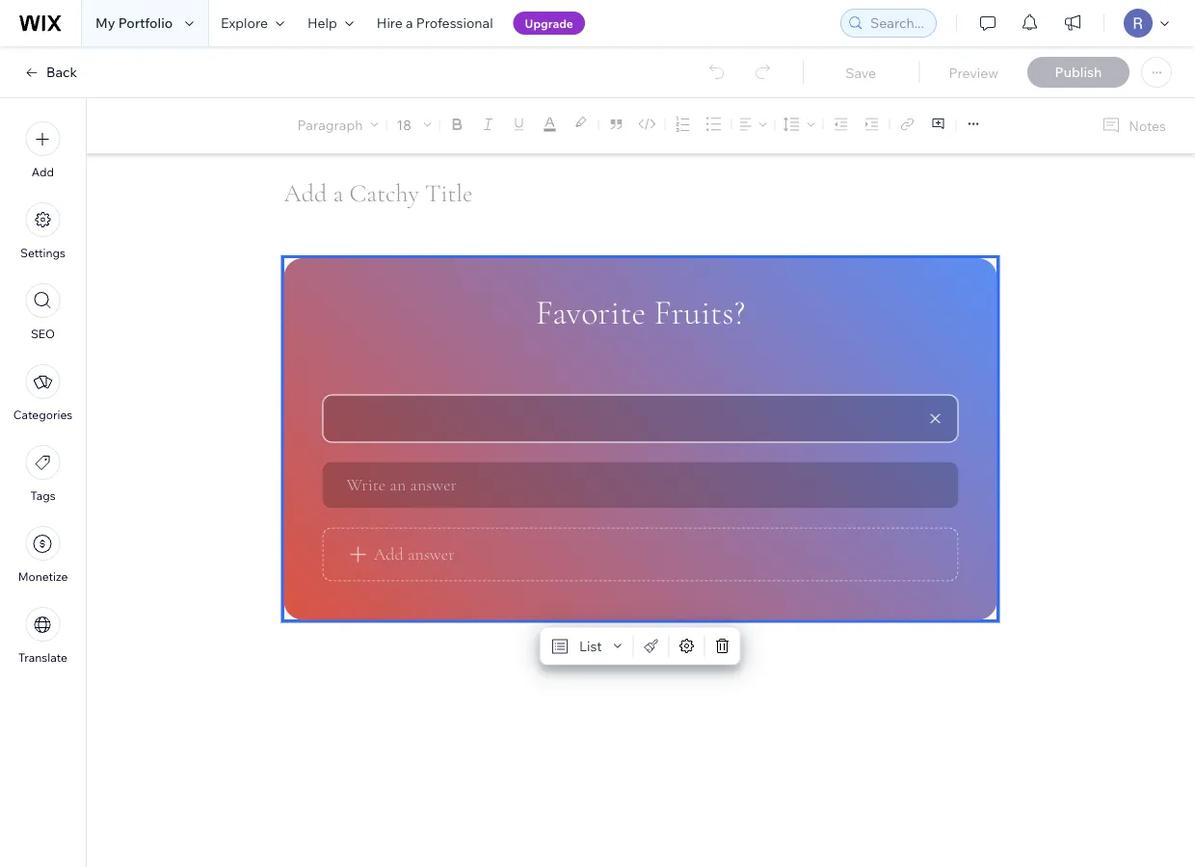 Task type: vqa. For each thing, say whether or not it's contained in the screenshot.
My
yes



Task type: describe. For each thing, give the bounding box(es) containing it.
translate
[[18, 651, 67, 665]]

add answer button
[[322, 528, 958, 581]]

explore
[[221, 14, 268, 31]]

hire a professional
[[377, 14, 493, 31]]

back button
[[23, 64, 77, 81]]

Ask your question text field
[[322, 292, 958, 375]]

Search... field
[[864, 10, 930, 37]]

my portfolio
[[95, 14, 173, 31]]

notes button
[[1094, 113, 1172, 139]]

list
[[579, 638, 602, 654]]

settings
[[20, 246, 65, 260]]

add button
[[26, 121, 60, 179]]

translate button
[[18, 607, 67, 665]]

back
[[46, 64, 77, 80]]

help button
[[296, 0, 365, 46]]

paragraph button
[[293, 111, 382, 138]]

seo button
[[26, 283, 60, 341]]

categories
[[13, 408, 72, 422]]

hire
[[377, 14, 403, 31]]

categories button
[[13, 364, 72, 422]]

upgrade
[[525, 16, 573, 30]]

list button
[[544, 633, 629, 660]]

seo
[[31, 327, 55, 341]]

tags
[[30, 489, 56, 503]]



Task type: locate. For each thing, give the bounding box(es) containing it.
settings button
[[20, 202, 65, 260]]

upgrade button
[[513, 12, 585, 35]]

0 horizontal spatial add
[[32, 165, 54, 179]]

add inside add answer button
[[374, 544, 404, 565]]

Write an answer text field
[[322, 462, 958, 508]]

a
[[406, 14, 413, 31]]

professional
[[416, 14, 493, 31]]

monetize
[[18, 570, 68, 584]]

1 horizontal spatial add
[[374, 544, 404, 565]]

my
[[95, 14, 115, 31]]

Add a Catchy Title text field
[[284, 178, 982, 209]]

menu containing add
[[0, 110, 86, 677]]

answer
[[408, 544, 455, 565]]

paragraph
[[297, 116, 363, 133]]

portfolio
[[118, 14, 173, 31]]

monetize button
[[18, 526, 68, 584]]

hire a professional link
[[365, 0, 505, 46]]

add for add
[[32, 165, 54, 179]]

0 vertical spatial add
[[32, 165, 54, 179]]

add left answer
[[374, 544, 404, 565]]

notes
[[1129, 117, 1166, 134]]

add up settings button
[[32, 165, 54, 179]]

add inside add button
[[32, 165, 54, 179]]

add for add answer
[[374, 544, 404, 565]]

tags button
[[26, 445, 60, 503]]

add answer
[[374, 544, 455, 565]]

help
[[307, 14, 337, 31]]

add
[[32, 165, 54, 179], [374, 544, 404, 565]]

menu
[[0, 110, 86, 677]]

None text field
[[322, 395, 958, 443]]

1 vertical spatial add
[[374, 544, 404, 565]]



